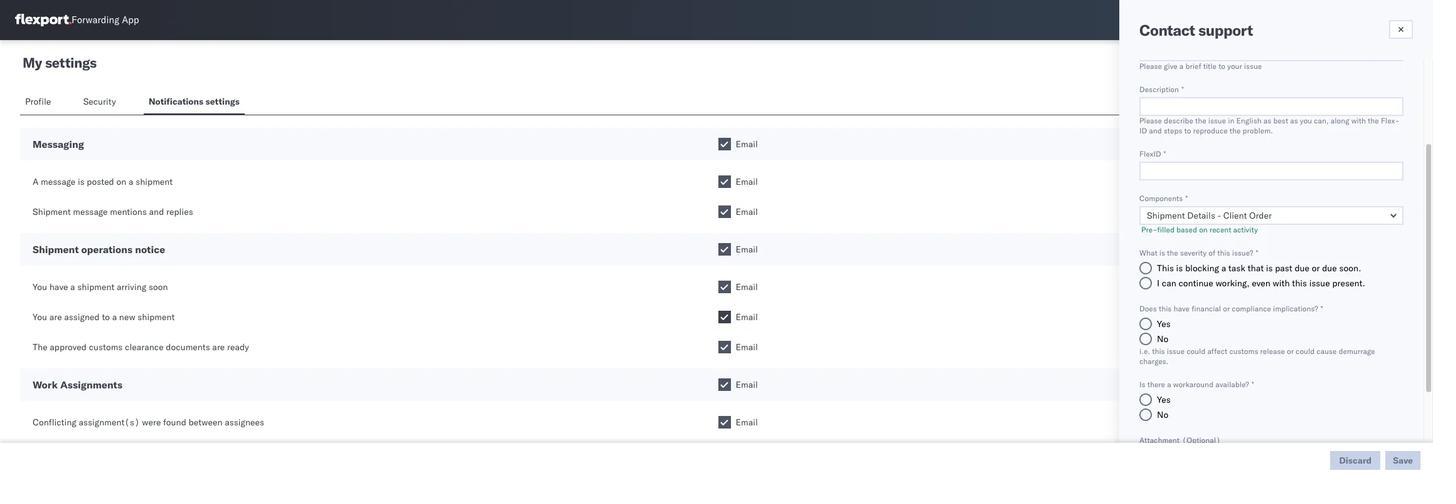 Task type: locate. For each thing, give the bounding box(es) containing it.
0 vertical spatial please
[[1140, 62, 1163, 71]]

1 vertical spatial settings
[[206, 96, 240, 107]]

conflicting assignment(s) were found between assignees
[[33, 417, 264, 429]]

could left cause
[[1296, 347, 1315, 357]]

notifications
[[149, 96, 203, 107]]

the up reproduce
[[1196, 116, 1207, 126]]

2 as from the left
[[1291, 116, 1299, 126]]

1 horizontal spatial to
[[1185, 126, 1192, 136]]

as left you
[[1291, 116, 1299, 126]]

0 vertical spatial or
[[1312, 263, 1320, 274]]

is left posted
[[78, 176, 85, 188]]

ready
[[227, 342, 249, 353]]

shipment down a
[[33, 207, 71, 218]]

settings inside notifications settings button
[[206, 96, 240, 107]]

* right issue?
[[1256, 249, 1259, 258]]

due right past
[[1295, 263, 1310, 274]]

1 no from the top
[[1158, 334, 1169, 345]]

shipment left operations
[[33, 244, 79, 256]]

to down "describe"
[[1185, 126, 1192, 136]]

were
[[142, 417, 161, 429]]

no up charges.
[[1158, 334, 1169, 345]]

0 vertical spatial shipment
[[33, 207, 71, 218]]

2 please from the top
[[1140, 116, 1163, 126]]

0 vertical spatial message
[[41, 176, 76, 188]]

or right the financial
[[1224, 304, 1231, 314]]

issue left present.
[[1310, 278, 1331, 289]]

the
[[1196, 116, 1207, 126], [1369, 116, 1380, 126], [1230, 126, 1241, 136], [1168, 249, 1179, 258]]

2 vertical spatial or
[[1288, 347, 1294, 357]]

1 shipment from the top
[[33, 207, 71, 218]]

3 email from the top
[[736, 207, 758, 218]]

as left best on the right of the page
[[1264, 116, 1272, 126]]

are left ready
[[212, 342, 225, 353]]

5 email from the top
[[736, 282, 758, 293]]

1 horizontal spatial settings
[[206, 96, 240, 107]]

message right a
[[41, 176, 76, 188]]

please
[[1140, 62, 1163, 71], [1140, 116, 1163, 126]]

this right the does
[[1159, 304, 1172, 314]]

workaround
[[1174, 380, 1214, 390]]

shipment message mentions and replies
[[33, 207, 193, 218]]

os button
[[1390, 6, 1419, 35]]

1 horizontal spatial and
[[1150, 126, 1162, 136]]

on right posted
[[116, 176, 126, 188]]

please for please give a brief title to your issue
[[1140, 62, 1163, 71]]

the down in
[[1230, 126, 1241, 136]]

None text field
[[1140, 43, 1404, 62], [1140, 97, 1404, 116], [1140, 162, 1404, 181], [1140, 43, 1404, 62], [1140, 97, 1404, 116], [1140, 162, 1404, 181]]

and right the id
[[1150, 126, 1162, 136]]

2 horizontal spatial or
[[1312, 263, 1320, 274]]

release
[[1261, 347, 1286, 357]]

2 you from the top
[[33, 312, 47, 323]]

2 horizontal spatial to
[[1219, 62, 1226, 71]]

2 shipment from the top
[[33, 244, 79, 256]]

a
[[1180, 62, 1184, 71], [129, 176, 133, 188], [1222, 263, 1227, 274], [70, 282, 75, 293], [112, 312, 117, 323], [1168, 380, 1172, 390]]

1 horizontal spatial or
[[1288, 347, 1294, 357]]

with
[[1352, 116, 1367, 126], [1273, 278, 1290, 289]]

6 email from the top
[[736, 312, 758, 323]]

could left the affect
[[1187, 347, 1206, 357]]

shipment for a
[[136, 176, 173, 188]]

steps
[[1164, 126, 1183, 136]]

attachment (optional)
[[1140, 436, 1221, 446]]

does this have financial or compliance implications? *
[[1140, 304, 1324, 314]]

there
[[1148, 380, 1166, 390]]

1 horizontal spatial as
[[1291, 116, 1299, 126]]

0 horizontal spatial could
[[1187, 347, 1206, 357]]

0 vertical spatial shipment
[[136, 176, 173, 188]]

have left the financial
[[1174, 304, 1190, 314]]

email for were
[[736, 417, 758, 429]]

the left flex-
[[1369, 116, 1380, 126]]

1 vertical spatial to
[[1185, 126, 1192, 136]]

email for notice
[[736, 244, 758, 255]]

due left soon. on the right bottom of the page
[[1323, 263, 1338, 274]]

1 horizontal spatial due
[[1323, 263, 1338, 274]]

is
[[78, 176, 85, 188], [1160, 249, 1166, 258], [1177, 263, 1183, 274], [1267, 263, 1273, 274]]

please up the id
[[1140, 116, 1163, 126]]

0 horizontal spatial on
[[116, 176, 126, 188]]

security
[[83, 96, 116, 107]]

please left give
[[1140, 62, 1163, 71]]

0 vertical spatial to
[[1219, 62, 1226, 71]]

issue up reproduce
[[1209, 116, 1227, 126]]

0 vertical spatial with
[[1352, 116, 1367, 126]]

i.e.
[[1140, 347, 1151, 357]]

financial
[[1192, 304, 1222, 314]]

* right description
[[1182, 85, 1184, 94]]

1 horizontal spatial with
[[1352, 116, 1367, 126]]

2 yes from the top
[[1158, 395, 1171, 406]]

to right title
[[1219, 62, 1226, 71]]

issue up charges.
[[1167, 347, 1185, 357]]

shipment right new
[[138, 312, 175, 323]]

that
[[1248, 263, 1264, 274]]

email
[[736, 139, 758, 150], [736, 176, 758, 188], [736, 207, 758, 218], [736, 244, 758, 255], [736, 282, 758, 293], [736, 312, 758, 323], [736, 342, 758, 353], [736, 380, 758, 391], [736, 417, 758, 429]]

no for there
[[1158, 410, 1169, 421]]

flexid *
[[1140, 149, 1167, 159]]

0 horizontal spatial are
[[49, 312, 62, 323]]

you have a shipment arriving soon
[[33, 282, 168, 293]]

1 you from the top
[[33, 282, 47, 293]]

0 horizontal spatial to
[[102, 312, 110, 323]]

and left replies
[[149, 207, 164, 218]]

1 horizontal spatial are
[[212, 342, 225, 353]]

security button
[[78, 90, 124, 115]]

os
[[1398, 15, 1410, 24]]

0 vertical spatial on
[[116, 176, 126, 188]]

0 horizontal spatial or
[[1224, 304, 1231, 314]]

you are assigned to a new shipment
[[33, 312, 175, 323]]

None checkbox
[[718, 244, 731, 256], [718, 341, 731, 354], [718, 379, 731, 392], [718, 417, 731, 429], [718, 244, 731, 256], [718, 341, 731, 354], [718, 379, 731, 392], [718, 417, 731, 429]]

issue inside the please describe the issue in english as best as you can, along with the flex- id and steps to reproduce the problem.
[[1209, 116, 1227, 126]]

0 vertical spatial and
[[1150, 126, 1162, 136]]

0 horizontal spatial with
[[1273, 278, 1290, 289]]

1 horizontal spatial could
[[1296, 347, 1315, 357]]

yes down there
[[1158, 395, 1171, 406]]

settings right my
[[45, 54, 97, 72]]

recent
[[1210, 225, 1232, 235]]

assignments
[[60, 379, 122, 392]]

work
[[33, 379, 58, 392]]

posted
[[87, 176, 114, 188]]

*
[[1182, 85, 1184, 94], [1164, 149, 1167, 159], [1186, 194, 1188, 203], [1256, 249, 1259, 258], [1321, 304, 1324, 314], [1252, 380, 1255, 390]]

shipment
[[136, 176, 173, 188], [77, 282, 114, 293], [138, 312, 175, 323]]

0 horizontal spatial have
[[49, 282, 68, 293]]

0 vertical spatial settings
[[45, 54, 97, 72]]

you
[[33, 282, 47, 293], [33, 312, 47, 323]]

are
[[49, 312, 62, 323], [212, 342, 225, 353]]

0 horizontal spatial settings
[[45, 54, 97, 72]]

0 vertical spatial yes
[[1158, 319, 1171, 330]]

implications?
[[1274, 304, 1319, 314]]

1 vertical spatial you
[[33, 312, 47, 323]]

a left new
[[112, 312, 117, 323]]

or right past
[[1312, 263, 1320, 274]]

0 horizontal spatial and
[[149, 207, 164, 218]]

yes up charges.
[[1158, 319, 1171, 330]]

7 email from the top
[[736, 342, 758, 353]]

found
[[163, 417, 186, 429]]

this
[[1158, 263, 1174, 274]]

1 vertical spatial please
[[1140, 116, 1163, 126]]

1 vertical spatial with
[[1273, 278, 1290, 289]]

2 vertical spatial to
[[102, 312, 110, 323]]

2 vertical spatial shipment
[[138, 312, 175, 323]]

1 vertical spatial yes
[[1158, 395, 1171, 406]]

severity
[[1181, 249, 1207, 258]]

0 horizontal spatial due
[[1295, 263, 1310, 274]]

message for a
[[41, 176, 76, 188]]

or inside i.e. this issue could affect customs release or could cause demurrage charges.
[[1288, 347, 1294, 357]]

1 vertical spatial on
[[1200, 225, 1208, 235]]

* right components
[[1186, 194, 1188, 203]]

shipment up the you are assigned to a new shipment
[[77, 282, 114, 293]]

to left new
[[102, 312, 110, 323]]

0 vertical spatial no
[[1158, 334, 1169, 345]]

settings for notifications settings
[[206, 96, 240, 107]]

email for is
[[736, 176, 758, 188]]

please inside the please describe the issue in english as best as you can, along with the flex- id and steps to reproduce the problem.
[[1140, 116, 1163, 126]]

no up attachment
[[1158, 410, 1169, 421]]

2 no from the top
[[1158, 410, 1169, 421]]

english
[[1237, 116, 1262, 126]]

1 vertical spatial shipment
[[33, 244, 79, 256]]

1 please from the top
[[1140, 62, 1163, 71]]

new
[[119, 312, 135, 323]]

is right what on the right of the page
[[1160, 249, 1166, 258]]

* right flexid
[[1164, 149, 1167, 159]]

forwarding app
[[72, 14, 139, 26]]

0 vertical spatial you
[[33, 282, 47, 293]]

1 vertical spatial or
[[1224, 304, 1231, 314]]

4 email from the top
[[736, 244, 758, 255]]

reproduce
[[1194, 126, 1228, 136]]

yes
[[1158, 319, 1171, 330], [1158, 395, 1171, 406]]

settings
[[45, 54, 97, 72], [206, 96, 240, 107]]

and
[[1150, 126, 1162, 136], [149, 207, 164, 218]]

customs right the affect
[[1230, 347, 1259, 357]]

profile
[[25, 96, 51, 107]]

1 yes from the top
[[1158, 319, 1171, 330]]

shipment up replies
[[136, 176, 173, 188]]

1 vertical spatial have
[[1174, 304, 1190, 314]]

my
[[23, 54, 42, 72]]

my settings
[[23, 54, 97, 72]]

on right based
[[1200, 225, 1208, 235]]

email for a
[[736, 282, 758, 293]]

9 email from the top
[[736, 417, 758, 429]]

* right the available?
[[1252, 380, 1255, 390]]

pre-
[[1142, 225, 1158, 235]]

this down past
[[1293, 278, 1308, 289]]

work assignments
[[33, 379, 122, 392]]

2 email from the top
[[736, 176, 758, 188]]

this up charges.
[[1153, 347, 1165, 357]]

task
[[1229, 263, 1246, 274]]

with down past
[[1273, 278, 1290, 289]]

0 horizontal spatial as
[[1264, 116, 1272, 126]]

2 due from the left
[[1323, 263, 1338, 274]]

1 vertical spatial are
[[212, 342, 225, 353]]

or right release
[[1288, 347, 1294, 357]]

cause
[[1317, 347, 1337, 357]]

available?
[[1216, 380, 1250, 390]]

brief
[[1186, 62, 1202, 71]]

conflicting
[[33, 417, 76, 429]]

shipment for shipment operations notice
[[33, 244, 79, 256]]

blocking
[[1186, 263, 1220, 274]]

1 vertical spatial no
[[1158, 410, 1169, 421]]

this
[[1218, 249, 1231, 258], [1293, 278, 1308, 289], [1159, 304, 1172, 314], [1153, 347, 1165, 357]]

between
[[189, 417, 223, 429]]

email for mentions
[[736, 207, 758, 218]]

can
[[1162, 278, 1177, 289]]

past
[[1276, 263, 1293, 274]]

None checkbox
[[718, 138, 731, 151], [718, 176, 731, 188], [718, 206, 731, 218], [718, 281, 731, 294], [718, 311, 731, 324], [718, 138, 731, 151], [718, 176, 731, 188], [718, 206, 731, 218], [718, 281, 731, 294], [718, 311, 731, 324]]

1 horizontal spatial on
[[1200, 225, 1208, 235]]

issue right your
[[1245, 62, 1263, 71]]

a up assigned
[[70, 282, 75, 293]]

customs down the you are assigned to a new shipment
[[89, 342, 123, 353]]

1 vertical spatial message
[[73, 207, 108, 218]]

this inside i.e. this issue could affect customs release or could cause demurrage charges.
[[1153, 347, 1165, 357]]

replies
[[166, 207, 193, 218]]

are left assigned
[[49, 312, 62, 323]]

1 horizontal spatial customs
[[1230, 347, 1259, 357]]

as
[[1264, 116, 1272, 126], [1291, 116, 1299, 126]]

settings right the notifications
[[206, 96, 240, 107]]

support
[[1199, 21, 1253, 40]]

message down posted
[[73, 207, 108, 218]]

on
[[116, 176, 126, 188], [1200, 225, 1208, 235]]

have up assigned
[[49, 282, 68, 293]]

flexport. image
[[15, 14, 72, 26]]

with right along
[[1352, 116, 1367, 126]]



Task type: describe. For each thing, give the bounding box(es) containing it.
8 email from the top
[[736, 380, 758, 391]]

0 vertical spatial are
[[49, 312, 62, 323]]

app
[[122, 14, 139, 26]]

does
[[1140, 304, 1157, 314]]

what
[[1140, 249, 1158, 258]]

to inside the please describe the issue in english as best as you can, along with the flex- id and steps to reproduce the problem.
[[1185, 126, 1192, 136]]

email for assigned
[[736, 312, 758, 323]]

1 could from the left
[[1187, 347, 1206, 357]]

is there a workaround available? *
[[1140, 380, 1255, 390]]

1 as from the left
[[1264, 116, 1272, 126]]

profile button
[[20, 90, 58, 115]]

a up mentions
[[129, 176, 133, 188]]

yes for this
[[1158, 319, 1171, 330]]

0 horizontal spatial customs
[[89, 342, 123, 353]]

a left task in the bottom right of the page
[[1222, 263, 1227, 274]]

settings for my settings
[[45, 54, 97, 72]]

a right there
[[1168, 380, 1172, 390]]

1 vertical spatial and
[[149, 207, 164, 218]]

flex-
[[1382, 116, 1400, 126]]

a
[[33, 176, 39, 188]]

shipment for new
[[138, 312, 175, 323]]

is right this at the right of the page
[[1177, 263, 1183, 274]]

i can continue working, even with this issue present.
[[1158, 278, 1366, 289]]

is right that
[[1267, 263, 1273, 274]]

shipment operations notice
[[33, 244, 165, 256]]

working,
[[1216, 278, 1250, 289]]

documents
[[166, 342, 210, 353]]

description
[[1140, 85, 1180, 94]]

1 due from the left
[[1295, 263, 1310, 274]]

compliance
[[1232, 304, 1272, 314]]

with inside the please describe the issue in english as best as you can, along with the flex- id and steps to reproduce the problem.
[[1352, 116, 1367, 126]]

0 vertical spatial have
[[49, 282, 68, 293]]

clearance
[[125, 342, 164, 353]]

1 email from the top
[[736, 139, 758, 150]]

and inside the please describe the issue in english as best as you can, along with the flex- id and steps to reproduce the problem.
[[1150, 126, 1162, 136]]

notice
[[135, 244, 165, 256]]

of
[[1209, 249, 1216, 258]]

this is blocking a task that is past due or due soon.
[[1158, 263, 1362, 274]]

yes for there
[[1158, 395, 1171, 406]]

your
[[1228, 62, 1243, 71]]

even
[[1253, 278, 1271, 289]]

shipment for shipment message mentions and replies
[[33, 207, 71, 218]]

can,
[[1315, 116, 1329, 126]]

along
[[1331, 116, 1350, 126]]

you for you have a shipment arriving soon
[[33, 282, 47, 293]]

please for please describe the issue in english as best as you can, along with the flex- id and steps to reproduce the problem.
[[1140, 116, 1163, 126]]

continue
[[1179, 278, 1214, 289]]

mentions
[[110, 207, 147, 218]]

assigned
[[64, 312, 100, 323]]

customs inside i.e. this issue could affect customs release or could cause demurrage charges.
[[1230, 347, 1259, 357]]

forwarding app link
[[15, 14, 139, 26]]

in
[[1229, 116, 1235, 126]]

issue?
[[1233, 249, 1254, 258]]

is
[[1140, 380, 1146, 390]]

present.
[[1333, 278, 1366, 289]]

attachment
[[1140, 436, 1180, 446]]

notifications settings
[[149, 96, 240, 107]]

id
[[1140, 126, 1148, 136]]

1 horizontal spatial have
[[1174, 304, 1190, 314]]

please give a brief title to your issue
[[1140, 62, 1263, 71]]

this right of
[[1218, 249, 1231, 258]]

1 vertical spatial shipment
[[77, 282, 114, 293]]

soon.
[[1340, 263, 1362, 274]]

* right implications?
[[1321, 304, 1324, 314]]

soon
[[149, 282, 168, 293]]

demurrage
[[1339, 347, 1376, 357]]

description *
[[1140, 85, 1184, 94]]

operations
[[81, 244, 133, 256]]

components *
[[1140, 194, 1188, 203]]

a message is posted on a shipment
[[33, 176, 173, 188]]

Shipment Details - Client Order text field
[[1140, 207, 1404, 225]]

affect
[[1208, 347, 1228, 357]]

message for shipment
[[73, 207, 108, 218]]

problem.
[[1243, 126, 1274, 136]]

title
[[1204, 62, 1217, 71]]

you for you are assigned to a new shipment
[[33, 312, 47, 323]]

the
[[33, 342, 48, 353]]

issue inside i.e. this issue could affect customs release or could cause demurrage charges.
[[1167, 347, 1185, 357]]

flexid
[[1140, 149, 1162, 159]]

please describe the issue in english as best as you can, along with the flex- id and steps to reproduce the problem.
[[1140, 116, 1400, 136]]

messaging
[[33, 138, 84, 151]]

i
[[1158, 278, 1160, 289]]

you
[[1301, 116, 1313, 126]]

based
[[1177, 225, 1198, 235]]

assignment(s)
[[79, 417, 140, 429]]

2 could from the left
[[1296, 347, 1315, 357]]

components
[[1140, 194, 1183, 203]]

give
[[1165, 62, 1178, 71]]

describe
[[1165, 116, 1194, 126]]

filled
[[1158, 225, 1175, 235]]

i.e. this issue could affect customs release or could cause demurrage charges.
[[1140, 347, 1376, 367]]

assignees
[[225, 417, 264, 429]]

approved
[[50, 342, 87, 353]]

(optional)
[[1183, 436, 1221, 446]]

arriving
[[117, 282, 146, 293]]

a right give
[[1180, 62, 1184, 71]]

email for customs
[[736, 342, 758, 353]]

contact support
[[1140, 21, 1253, 40]]

no for this
[[1158, 334, 1169, 345]]

notifications settings button
[[144, 90, 245, 115]]

Search Shipments (/) text field
[[1193, 11, 1315, 30]]

the up this at the right of the page
[[1168, 249, 1179, 258]]

the approved customs clearance documents are ready
[[33, 342, 249, 353]]

charges.
[[1140, 357, 1169, 367]]



Task type: vqa. For each thing, say whether or not it's contained in the screenshot.
number
no



